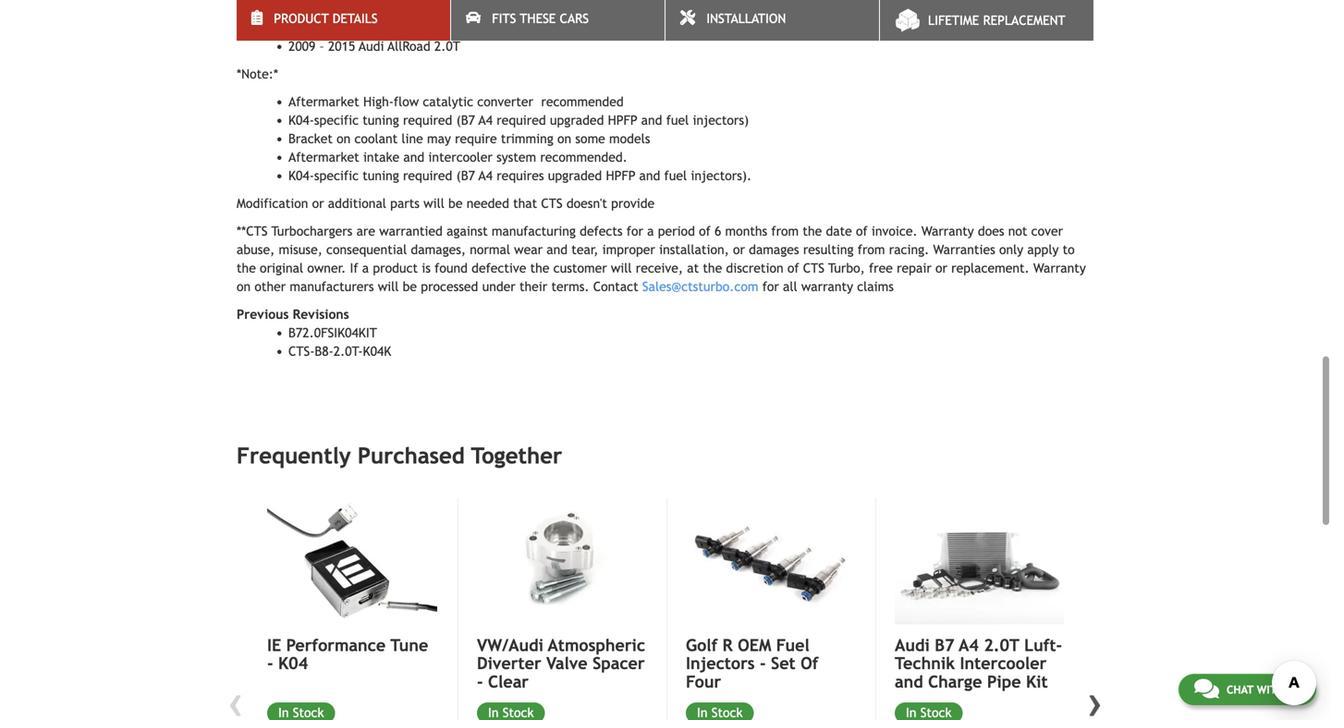Task type: describe. For each thing, give the bounding box(es) containing it.
modification or additional parts will be needed that cts doesn't provide
[[237, 196, 655, 211]]

against
[[447, 224, 488, 239]]

atmospheric
[[548, 636, 645, 655]]

customer
[[553, 261, 607, 276]]

wear
[[514, 242, 543, 257]]

is
[[422, 261, 431, 276]]

1 specific from the top
[[314, 113, 359, 128]]

damages,
[[411, 242, 466, 257]]

tune
[[391, 636, 428, 655]]

all
[[783, 279, 798, 294]]

r
[[723, 636, 733, 655]]

product
[[373, 261, 418, 276]]

1 horizontal spatial will
[[424, 196, 445, 211]]

2 aftermarket from the top
[[288, 150, 359, 165]]

some
[[575, 131, 605, 146]]

golf r oem fuel injectors - set of four image
[[686, 498, 855, 625]]

sales@ctsturbo.com for all warranty claims
[[642, 279, 894, 294]]

0 horizontal spatial will
[[378, 279, 399, 294]]

0 horizontal spatial or
[[312, 196, 324, 211]]

for inside the **cts turbochargers are warrantied against manufacturing defects for a period of 6 months from the date of invoice. warranty does not cover abuse, misuse, consequential damages, normal wear and tear, improper installation, or damages resulting from racing. warranties only apply to the original owner. if a product is found defective the customer will receive, at the discretion of cts turbo, free repair or replacement. warranty on other manufacturers will be processed under their terms. contact
[[627, 224, 643, 239]]

1 horizontal spatial from
[[858, 242, 885, 257]]

k04
[[278, 654, 308, 673]]

and up provide
[[639, 168, 660, 183]]

vw/audi atmospheric diverter valve spacer - clear image
[[477, 498, 646, 625]]

at
[[687, 261, 699, 276]]

2 specific from the top
[[314, 168, 359, 183]]

lifetime replacement
[[928, 13, 1066, 28]]

discretion
[[726, 261, 784, 276]]

*note:*
[[237, 67, 278, 81]]

details
[[333, 11, 378, 26]]

terms.
[[551, 279, 589, 294]]

aftermarket high-flow catalytic converter  recommended k04-specific tuning required (b7 a4 required upgraded hpfp and fuel injectors) bracket on coolant line may require trimming on some models aftermarket intake and intercooler system recommended. k04-specific tuning required (b7 a4 requires upgraded hpfp and fuel injectors).
[[288, 94, 752, 183]]

previous revisions b72.0fsik04kit cts-b8-2.0t-k04k
[[237, 307, 391, 359]]

technik
[[895, 654, 955, 673]]

found
[[435, 261, 468, 276]]

6
[[715, 224, 721, 239]]

period
[[658, 224, 695, 239]]

ie
[[267, 636, 281, 655]]

recommended.
[[540, 150, 628, 165]]

warranty
[[801, 279, 853, 294]]

replacement
[[983, 13, 1066, 28]]

- for injectors
[[760, 654, 766, 673]]

b72.0fsik04kit
[[288, 325, 377, 340]]

does
[[978, 224, 1004, 239]]

1 vertical spatial for
[[762, 279, 779, 294]]

set
[[771, 654, 796, 673]]

2 horizontal spatial will
[[611, 261, 632, 276]]

improper
[[602, 242, 655, 257]]

misuse,
[[279, 242, 322, 257]]

not
[[1008, 224, 1028, 239]]

2 tuning from the top
[[363, 168, 399, 183]]

2 horizontal spatial or
[[936, 261, 948, 276]]

audi b7 a4 2.0t luft- technik intercooler and charge pipe kit link
[[895, 636, 1064, 692]]

lifetime
[[928, 13, 979, 28]]

racing.
[[889, 242, 929, 257]]

injectors).
[[691, 168, 752, 183]]

a5
[[388, 20, 402, 35]]

0 horizontal spatial of
[[699, 224, 711, 239]]

1 (b7 from the top
[[456, 113, 475, 128]]

on inside the **cts turbochargers are warrantied against manufacturing defects for a period of 6 months from the date of invoice. warranty does not cover abuse, misuse, consequential damages, normal wear and tear, improper installation, or damages resulting from racing. warranties only apply to the original owner. if a product is found defective the customer will receive, at the discretion of cts turbo, free repair or replacement. warranty on other manufacturers will be processed under their terms. contact
[[237, 279, 251, 294]]

together
[[471, 443, 562, 469]]

0 vertical spatial fuel
[[666, 113, 689, 128]]

injectors
[[686, 654, 755, 673]]

spacer
[[593, 654, 645, 673]]

flow
[[394, 94, 419, 109]]

turbochargers
[[271, 224, 353, 239]]

system
[[497, 150, 536, 165]]

defective
[[472, 261, 526, 276]]

0 vertical spatial be
[[448, 196, 463, 211]]

2.0t inside "audi b7 a4 2.0t luft- technik intercooler and charge pipe kit"
[[984, 636, 1020, 655]]

parts
[[390, 196, 420, 211]]

normal
[[470, 242, 510, 257]]

us
[[1288, 683, 1301, 696]]

invoice.
[[872, 224, 918, 239]]

1 2009 from the top
[[288, 2, 316, 17]]

product details link
[[237, 0, 450, 41]]

replacement.
[[951, 261, 1030, 276]]

apply
[[1027, 242, 1059, 257]]

2.0t-
[[334, 344, 363, 359]]

that
[[513, 196, 537, 211]]

modification
[[237, 196, 308, 211]]

bracket
[[288, 131, 333, 146]]

product details
[[274, 11, 378, 26]]

provide
[[611, 196, 655, 211]]

valve
[[546, 654, 588, 673]]

catalytic
[[423, 94, 473, 109]]

1 horizontal spatial of
[[787, 261, 799, 276]]

sales@ctsturbo.com link
[[642, 279, 759, 294]]

b7
[[935, 636, 955, 655]]

if
[[350, 261, 358, 276]]

0 vertical spatial hpfp
[[608, 113, 638, 128]]

ie performance tune - k04 link
[[267, 636, 437, 673]]

1 horizontal spatial on
[[337, 131, 351, 146]]

recommended
[[541, 94, 624, 109]]

golf
[[686, 636, 718, 655]]

high-
[[363, 94, 394, 109]]

0 vertical spatial a
[[647, 224, 654, 239]]

0 horizontal spatial cts
[[541, 196, 563, 211]]

damages
[[749, 242, 799, 257]]

intercooler
[[960, 654, 1047, 673]]

luft-
[[1024, 636, 1062, 655]]

under
[[482, 279, 516, 294]]

may
[[427, 131, 451, 146]]

receive,
[[636, 261, 683, 276]]

processed
[[421, 279, 478, 294]]

charge
[[928, 672, 982, 692]]

2 horizontal spatial on
[[557, 131, 571, 146]]

consequential
[[326, 242, 407, 257]]

audi inside "audi b7 a4 2.0t luft- technik intercooler and charge pipe kit"
[[895, 636, 930, 655]]

fits these cars
[[492, 11, 589, 26]]

vw/audi atmospheric diverter valve spacer - clear
[[477, 636, 645, 692]]

required up may
[[403, 113, 452, 128]]

contact
[[593, 279, 638, 294]]

1 k04- from the top
[[288, 113, 314, 128]]

3 2015 from the top
[[328, 39, 355, 54]]

1 – from the top
[[319, 2, 324, 17]]



Task type: locate. For each thing, give the bounding box(es) containing it.
cts right that
[[541, 196, 563, 211]]

or
[[312, 196, 324, 211], [733, 242, 745, 257], [936, 261, 948, 276]]

and down line
[[403, 150, 425, 165]]

audi
[[359, 2, 384, 17], [359, 20, 384, 35], [359, 39, 384, 54], [895, 636, 930, 655]]

fits these cars link
[[451, 0, 665, 41]]

will right parts
[[424, 196, 445, 211]]

months
[[725, 224, 768, 239]]

required up modification or additional parts will be needed that cts doesn't provide
[[403, 168, 452, 183]]

on
[[337, 131, 351, 146], [557, 131, 571, 146], [237, 279, 251, 294]]

from
[[771, 224, 799, 239], [858, 242, 885, 257]]

hpfp up models
[[608, 113, 638, 128]]

cts-
[[288, 344, 315, 359]]

to
[[1063, 242, 1075, 257]]

and up models
[[641, 113, 662, 128]]

1 vertical spatial fuel
[[664, 168, 687, 183]]

only
[[999, 242, 1024, 257]]

the right at
[[703, 261, 722, 276]]

- left k04
[[267, 654, 273, 673]]

coolant
[[355, 131, 398, 146]]

0 horizontal spatial from
[[771, 224, 799, 239]]

ie performance tune - k04 image
[[267, 498, 437, 625]]

frequently purchased together
[[237, 443, 562, 469]]

tear,
[[572, 242, 599, 257]]

0 vertical spatial tuning
[[363, 113, 399, 128]]

0 vertical spatial specific
[[314, 113, 359, 128]]

0 vertical spatial –
[[319, 2, 324, 17]]

golf r oem fuel injectors - set of four link
[[686, 636, 855, 692]]

upgraded down recommended
[[550, 113, 604, 128]]

0 vertical spatial 2009
[[288, 2, 316, 17]]

0 vertical spatial cts
[[541, 196, 563, 211]]

of
[[801, 654, 819, 673]]

audi b7 a4 2.0t luft- technik intercooler and charge pipe kit
[[895, 636, 1062, 692]]

of
[[699, 224, 711, 239], [856, 224, 868, 239], [787, 261, 799, 276]]

1 vertical spatial upgraded
[[548, 168, 602, 183]]

purchased
[[358, 443, 465, 469]]

k04- down "bracket"
[[288, 168, 314, 183]]

2009
[[288, 2, 316, 17], [288, 20, 316, 35], [288, 39, 316, 54]]

1 2015 from the top
[[328, 2, 355, 17]]

1 vertical spatial (b7
[[456, 168, 475, 183]]

cts
[[541, 196, 563, 211], [803, 261, 825, 276]]

1 vertical spatial or
[[733, 242, 745, 257]]

a left period
[[647, 224, 654, 239]]

injectors)
[[693, 113, 749, 128]]

will
[[424, 196, 445, 211], [611, 261, 632, 276], [378, 279, 399, 294]]

specific up additional
[[314, 168, 359, 183]]

chat with us link
[[1179, 674, 1316, 705]]

required
[[403, 113, 452, 128], [497, 113, 546, 128], [403, 168, 452, 183]]

1 horizontal spatial a
[[647, 224, 654, 239]]

1 vertical spatial be
[[403, 279, 417, 294]]

1 vertical spatial k04-
[[288, 168, 314, 183]]

original
[[260, 261, 303, 276]]

aftermarket
[[288, 94, 359, 109], [288, 150, 359, 165]]

their
[[520, 279, 548, 294]]

2 vertical spatial 2015
[[328, 39, 355, 54]]

tuning down intake
[[363, 168, 399, 183]]

b8-
[[315, 344, 334, 359]]

needed
[[467, 196, 509, 211]]

0 vertical spatial or
[[312, 196, 324, 211]]

and inside the **cts turbochargers are warrantied against manufacturing defects for a period of 6 months from the date of invoice. warranty does not cover abuse, misuse, consequential damages, normal wear and tear, improper installation, or damages resulting from racing. warranties only apply to the original owner. if a product is found defective the customer will receive, at the discretion of cts turbo, free repair or replacement. warranty on other manufacturers will be processed under their terms. contact
[[547, 242, 568, 257]]

2.0t
[[406, 2, 431, 17], [406, 20, 431, 35], [434, 39, 460, 54], [984, 636, 1020, 655]]

frequently
[[237, 443, 351, 469]]

upgraded down recommended.
[[548, 168, 602, 183]]

from up 'free'
[[858, 242, 885, 257]]

trimming
[[501, 131, 554, 146]]

a4 inside "audi b7 a4 2.0t luft- technik intercooler and charge pipe kit"
[[959, 636, 979, 655]]

audi b7 a4 2.0t luft-technik intercooler and charge pipe kit image
[[895, 498, 1064, 625]]

of right date
[[856, 224, 868, 239]]

tuning down the high- at the top left of page
[[363, 113, 399, 128]]

and left charge
[[895, 672, 923, 692]]

0 vertical spatial (b7
[[456, 113, 475, 128]]

1 vertical spatial tuning
[[363, 168, 399, 183]]

(b7 down intercooler
[[456, 168, 475, 183]]

0 horizontal spatial for
[[627, 224, 643, 239]]

for
[[627, 224, 643, 239], [762, 279, 779, 294]]

the down abuse,
[[237, 261, 256, 276]]

(b7 up require
[[456, 113, 475, 128]]

or right repair
[[936, 261, 948, 276]]

2 vertical spatial –
[[319, 39, 324, 54]]

hpfp
[[608, 113, 638, 128], [606, 168, 636, 183]]

- inside vw/audi atmospheric diverter valve spacer - clear
[[477, 672, 483, 692]]

2 – from the top
[[319, 20, 324, 35]]

1 vertical spatial aftermarket
[[288, 150, 359, 165]]

cover
[[1031, 224, 1063, 239]]

installation
[[706, 11, 786, 26]]

a4 right b7
[[959, 636, 979, 655]]

for left all
[[762, 279, 779, 294]]

on left "coolant"
[[337, 131, 351, 146]]

a4 inside 2009 – 2015 audi a4 2.0t 2009 – 2015 audi a5 2.0t 2009 – 2015 audi allroad 2.0t
[[388, 2, 402, 17]]

- for spacer
[[477, 672, 483, 692]]

2009 – 2015 audi a4 2.0t 2009 – 2015 audi a5 2.0t 2009 – 2015 audi allroad 2.0t
[[288, 2, 460, 54]]

be inside the **cts turbochargers are warrantied against manufacturing defects for a period of 6 months from the date of invoice. warranty does not cover abuse, misuse, consequential damages, normal wear and tear, improper installation, or damages resulting from racing. warranties only apply to the original owner. if a product is found defective the customer will receive, at the discretion of cts turbo, free repair or replacement. warranty on other manufacturers will be processed under their terms. contact
[[403, 279, 417, 294]]

0 vertical spatial from
[[771, 224, 799, 239]]

1 horizontal spatial warranty
[[1033, 261, 1086, 276]]

0 vertical spatial upgraded
[[550, 113, 604, 128]]

warranty down to
[[1033, 261, 1086, 276]]

a
[[647, 224, 654, 239], [362, 261, 369, 276]]

previous
[[237, 307, 289, 322]]

2 vertical spatial will
[[378, 279, 399, 294]]

**cts
[[237, 224, 268, 239]]

2 2009 from the top
[[288, 20, 316, 35]]

1 horizontal spatial or
[[733, 242, 745, 257]]

2 vertical spatial or
[[936, 261, 948, 276]]

cars
[[560, 11, 589, 26]]

1 horizontal spatial be
[[448, 196, 463, 211]]

free
[[869, 261, 893, 276]]

2 horizontal spatial -
[[760, 654, 766, 673]]

0 vertical spatial for
[[627, 224, 643, 239]]

be down product
[[403, 279, 417, 294]]

0 horizontal spatial be
[[403, 279, 417, 294]]

of left 6
[[699, 224, 711, 239]]

cts up warranty at the top of the page
[[803, 261, 825, 276]]

defects
[[580, 224, 623, 239]]

1 vertical spatial –
[[319, 20, 324, 35]]

(b7
[[456, 113, 475, 128], [456, 168, 475, 183]]

the
[[803, 224, 822, 239], [237, 261, 256, 276], [530, 261, 550, 276], [703, 261, 722, 276]]

cts inside the **cts turbochargers are warrantied against manufacturing defects for a period of 6 months from the date of invoice. warranty does not cover abuse, misuse, consequential damages, normal wear and tear, improper installation, or damages resulting from racing. warranties only apply to the original owner. if a product is found defective the customer will receive, at the discretion of cts turbo, free repair or replacement. warranty on other manufacturers will be processed under their terms. contact
[[803, 261, 825, 276]]

0 vertical spatial warranty
[[922, 224, 974, 239]]

1 vertical spatial specific
[[314, 168, 359, 183]]

0 horizontal spatial warranty
[[922, 224, 974, 239]]

for up improper
[[627, 224, 643, 239]]

- inside ie performance tune - k04
[[267, 654, 273, 673]]

0 vertical spatial 2015
[[328, 2, 355, 17]]

warranty up warranties
[[922, 224, 974, 239]]

2 horizontal spatial of
[[856, 224, 868, 239]]

line
[[402, 131, 423, 146]]

manufacturers
[[290, 279, 374, 294]]

0 vertical spatial k04-
[[288, 113, 314, 128]]

and inside "audi b7 a4 2.0t luft- technik intercooler and charge pipe kit"
[[895, 672, 923, 692]]

3 2009 from the top
[[288, 39, 316, 54]]

and
[[641, 113, 662, 128], [403, 150, 425, 165], [639, 168, 660, 183], [547, 242, 568, 257], [895, 672, 923, 692]]

- inside the golf r oem fuel injectors - set of four
[[760, 654, 766, 673]]

turbo,
[[828, 261, 865, 276]]

a4 up the needed
[[479, 168, 493, 183]]

required up trimming
[[497, 113, 546, 128]]

3 – from the top
[[319, 39, 324, 54]]

will up contact
[[611, 261, 632, 276]]

fuel left injectors)
[[666, 113, 689, 128]]

1 vertical spatial from
[[858, 242, 885, 257]]

manufacturing
[[492, 224, 576, 239]]

four
[[686, 672, 721, 692]]

aftermarket down "bracket"
[[288, 150, 359, 165]]

be up "against"
[[448, 196, 463, 211]]

product
[[274, 11, 329, 26]]

the up their
[[530, 261, 550, 276]]

1 vertical spatial hpfp
[[606, 168, 636, 183]]

0 vertical spatial aftermarket
[[288, 94, 359, 109]]

require
[[455, 131, 497, 146]]

requires
[[497, 168, 544, 183]]

1 vertical spatial 2009
[[288, 20, 316, 35]]

a right if
[[362, 261, 369, 276]]

chat
[[1227, 683, 1254, 696]]

k04- up "bracket"
[[288, 113, 314, 128]]

2 vertical spatial 2009
[[288, 39, 316, 54]]

a4 up require
[[479, 113, 493, 128]]

oem
[[738, 636, 771, 655]]

1 aftermarket from the top
[[288, 94, 359, 109]]

or up turbochargers
[[312, 196, 324, 211]]

resulting
[[803, 242, 854, 257]]

on left other
[[237, 279, 251, 294]]

upgraded
[[550, 113, 604, 128], [548, 168, 602, 183]]

1 vertical spatial 2015
[[328, 20, 355, 35]]

or down the months
[[733, 242, 745, 257]]

0 horizontal spatial -
[[267, 654, 273, 673]]

other
[[255, 279, 286, 294]]

doesn't
[[567, 196, 607, 211]]

0 horizontal spatial a
[[362, 261, 369, 276]]

1 tuning from the top
[[363, 113, 399, 128]]

comments image
[[1194, 678, 1219, 700]]

will down product
[[378, 279, 399, 294]]

1 vertical spatial cts
[[803, 261, 825, 276]]

- left the clear
[[477, 672, 483, 692]]

0 horizontal spatial on
[[237, 279, 251, 294]]

**cts turbochargers are warrantied against manufacturing defects for a period of 6 months from the date of invoice. warranty does not cover abuse, misuse, consequential damages, normal wear and tear, improper installation, or damages resulting from racing. warranties only apply to the original owner. if a product is found defective the customer will receive, at the discretion of cts turbo, free repair or replacement. warranty on other manufacturers will be processed under their terms. contact
[[237, 224, 1086, 294]]

2 2015 from the top
[[328, 20, 355, 35]]

- left 'set'
[[760, 654, 766, 673]]

the up 'resulting'
[[803, 224, 822, 239]]

0 vertical spatial will
[[424, 196, 445, 211]]

hpfp up provide
[[606, 168, 636, 183]]

aftermarket up "bracket"
[[288, 94, 359, 109]]

2 (b7 from the top
[[456, 168, 475, 183]]

1 horizontal spatial for
[[762, 279, 779, 294]]

kit
[[1026, 672, 1048, 692]]

-
[[267, 654, 273, 673], [760, 654, 766, 673], [477, 672, 483, 692]]

1 horizontal spatial cts
[[803, 261, 825, 276]]

owner.
[[307, 261, 346, 276]]

of up all
[[787, 261, 799, 276]]

1 vertical spatial will
[[611, 261, 632, 276]]

fits
[[492, 11, 516, 26]]

a4 up the a5
[[388, 2, 402, 17]]

from up damages
[[771, 224, 799, 239]]

and left tear,
[[547, 242, 568, 257]]

fuel left injectors).
[[664, 168, 687, 183]]

1 vertical spatial warranty
[[1033, 261, 1086, 276]]

date
[[826, 224, 852, 239]]

2015
[[328, 2, 355, 17], [328, 20, 355, 35], [328, 39, 355, 54]]

on left some
[[557, 131, 571, 146]]

1 vertical spatial a
[[362, 261, 369, 276]]

2 k04- from the top
[[288, 168, 314, 183]]

k04k
[[363, 344, 391, 359]]

1 horizontal spatial -
[[477, 672, 483, 692]]

specific up "bracket"
[[314, 113, 359, 128]]



Task type: vqa. For each thing, say whether or not it's contained in the screenshot.
the email address:
no



